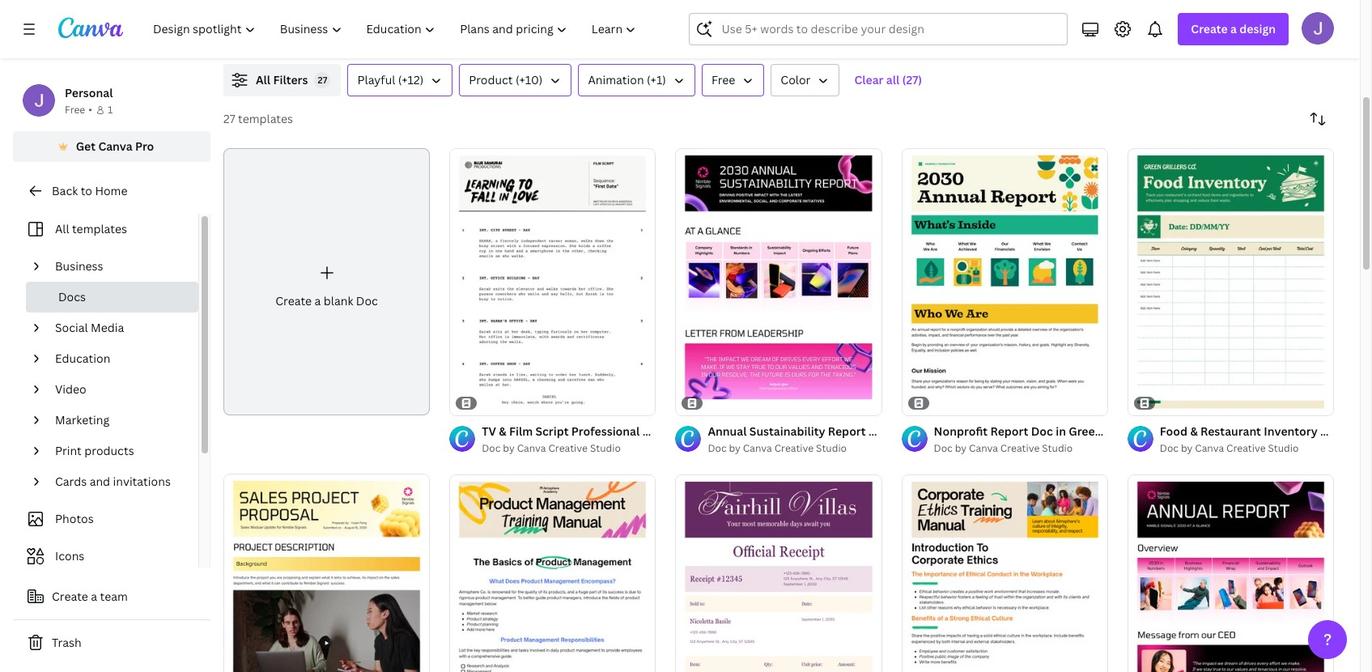 Task type: vqa. For each thing, say whether or not it's contained in the screenshot.
'templates' inside the All templates link
yes



Task type: locate. For each thing, give the bounding box(es) containing it.
doc by canva creative studio
[[482, 441, 621, 455], [708, 441, 847, 455], [934, 441, 1073, 455], [1160, 441, 1299, 455]]

27
[[318, 74, 327, 86], [223, 111, 235, 126]]

all
[[256, 72, 271, 87], [55, 221, 69, 236]]

3 studio from the left
[[1042, 441, 1073, 455]]

1 vertical spatial a
[[315, 293, 321, 309]]

all left filters
[[256, 72, 271, 87]]

doc
[[356, 293, 378, 309], [482, 441, 501, 455], [708, 441, 727, 455], [934, 441, 953, 455], [1160, 441, 1179, 455]]

create inside create a design "dropdown button"
[[1191, 21, 1228, 36]]

1 horizontal spatial create
[[276, 293, 312, 309]]

general annual report professional doc in black pink purple tactile 3d style image
[[1128, 474, 1334, 672]]

0 horizontal spatial free
[[65, 103, 85, 117]]

by for doc by canva creative studio link related to general annual report professional doc in black pink purple tactile 3d style image
[[1181, 441, 1193, 455]]

templates down back to home
[[72, 221, 127, 236]]

annual sustainability report professional doc in black pink purple tactile 3d style image
[[676, 148, 882, 416]]

templates down all filters
[[238, 111, 293, 126]]

3 doc by canva creative studio from the left
[[934, 441, 1073, 455]]

1 vertical spatial templates
[[72, 221, 127, 236]]

0 horizontal spatial templates
[[72, 221, 127, 236]]

0 horizontal spatial a
[[91, 589, 97, 604]]

a inside create a design "dropdown button"
[[1231, 21, 1237, 36]]

doc by canva creative studio link for general annual report professional doc in black pink purple tactile 3d style image
[[1160, 441, 1334, 457]]

0 vertical spatial a
[[1231, 21, 1237, 36]]

get canva pro button
[[13, 131, 211, 162]]

all for all filters
[[256, 72, 271, 87]]

product (+10)
[[469, 72, 543, 87]]

creative for general annual report professional doc in black pink purple tactile 3d style image
[[1227, 441, 1266, 455]]

1 doc by canva creative studio from the left
[[482, 441, 621, 455]]

a inside create a team button
[[91, 589, 97, 604]]

create a blank doc element
[[223, 148, 430, 416]]

templates
[[238, 111, 293, 126], [72, 221, 127, 236]]

0 vertical spatial free
[[712, 72, 735, 87]]

playful
[[357, 72, 395, 87]]

photos
[[55, 511, 94, 526]]

clear
[[855, 72, 884, 87]]

2 doc by canva creative studio from the left
[[708, 441, 847, 455]]

filters
[[273, 72, 308, 87]]

0 horizontal spatial all
[[55, 221, 69, 236]]

create a blank doc
[[276, 293, 378, 309]]

2 horizontal spatial a
[[1231, 21, 1237, 36]]

0 horizontal spatial create
[[52, 589, 88, 604]]

templates inside all templates link
[[72, 221, 127, 236]]

a left blank
[[315, 293, 321, 309]]

2 vertical spatial create
[[52, 589, 88, 604]]

back to home
[[52, 183, 128, 198]]

1 horizontal spatial all
[[256, 72, 271, 87]]

1 horizontal spatial templates
[[238, 111, 293, 126]]

cards and invitations
[[55, 474, 171, 489]]

2 doc by canva creative studio link from the left
[[708, 441, 882, 457]]

and
[[90, 474, 110, 489]]

1 vertical spatial create
[[276, 293, 312, 309]]

a left "design"
[[1231, 21, 1237, 36]]

create inside create a blank doc element
[[276, 293, 312, 309]]

all down the back
[[55, 221, 69, 236]]

create
[[1191, 21, 1228, 36], [276, 293, 312, 309], [52, 589, 88, 604]]

a left "team"
[[91, 589, 97, 604]]

create inside create a team button
[[52, 589, 88, 604]]

all
[[886, 72, 900, 87]]

free left • at top left
[[65, 103, 85, 117]]

1 studio from the left
[[590, 441, 621, 455]]

product (+10) button
[[459, 64, 572, 96]]

studio
[[590, 441, 621, 455], [816, 441, 847, 455], [1042, 441, 1073, 455], [1268, 441, 1299, 455]]

photos link
[[23, 504, 189, 534]]

create left blank
[[276, 293, 312, 309]]

3 doc by canva creative studio link from the left
[[934, 441, 1108, 457]]

(+1)
[[647, 72, 666, 87]]

canva
[[98, 138, 132, 154], [517, 441, 546, 455], [743, 441, 772, 455], [969, 441, 998, 455], [1195, 441, 1224, 455]]

icons
[[55, 548, 84, 564]]

doc for nonprofit report doc in green yellow orange flat geometric style image
[[934, 441, 953, 455]]

1 doc by canva creative studio link from the left
[[482, 441, 656, 457]]

create down icons
[[52, 589, 88, 604]]

3 by from the left
[[955, 441, 967, 455]]

a for blank
[[315, 293, 321, 309]]

free button
[[702, 64, 765, 96]]

doc by canva creative studio for doc by canva creative studio link for product management training manual professional doc in yellow green pink playful professional style image
[[482, 441, 621, 455]]

4 studio from the left
[[1268, 441, 1299, 455]]

doc by canva creative studio link for corporate ethics training manual professional doc in yellow orange green playful professional style image
[[934, 441, 1108, 457]]

2 creative from the left
[[775, 441, 814, 455]]

playful (+12) button
[[348, 64, 453, 96]]

free inside button
[[712, 72, 735, 87]]

1 horizontal spatial a
[[315, 293, 321, 309]]

creative for hotel receipt doc in purple cream vintage cinematica style image
[[775, 441, 814, 455]]

create for create a team
[[52, 589, 88, 604]]

create left "design"
[[1191, 21, 1228, 36]]

3 creative from the left
[[1001, 441, 1040, 455]]

0 vertical spatial create
[[1191, 21, 1228, 36]]

doc by canva creative studio for doc by canva creative studio link related to general annual report professional doc in black pink purple tactile 3d style image
[[1160, 441, 1299, 455]]

free
[[712, 72, 735, 87], [65, 103, 85, 117]]

jacob simon image
[[1302, 12, 1334, 45]]

cards and invitations link
[[49, 466, 189, 497]]

2 by from the left
[[729, 441, 741, 455]]

2 horizontal spatial create
[[1191, 21, 1228, 36]]

animation (+1) button
[[578, 64, 695, 96]]

products
[[84, 443, 134, 458]]

product
[[469, 72, 513, 87]]

pro
[[135, 138, 154, 154]]

1 horizontal spatial free
[[712, 72, 735, 87]]

2 studio from the left
[[816, 441, 847, 455]]

1 horizontal spatial 27
[[318, 74, 327, 86]]

cards
[[55, 474, 87, 489]]

0 vertical spatial all
[[256, 72, 271, 87]]

4 creative from the left
[[1227, 441, 1266, 455]]

None search field
[[689, 13, 1068, 45]]

clear all (27) button
[[846, 64, 930, 96]]

1 creative from the left
[[549, 441, 588, 455]]

doc for food & restaurant inventory doc in green cream bold nostalgia style image
[[1160, 441, 1179, 455]]

27 templates
[[223, 111, 293, 126]]

1 by from the left
[[503, 441, 515, 455]]

4 doc by canva creative studio link from the left
[[1160, 441, 1334, 457]]

1 vertical spatial all
[[55, 221, 69, 236]]

a inside create a blank doc element
[[315, 293, 321, 309]]

canva for tv & film script professional doc in black and white agnostic style image
[[517, 441, 546, 455]]

a
[[1231, 21, 1237, 36], [315, 293, 321, 309], [91, 589, 97, 604]]

0 horizontal spatial 27
[[223, 111, 235, 126]]

free right "(+1)" on the left top
[[712, 72, 735, 87]]

2 vertical spatial a
[[91, 589, 97, 604]]

1 vertical spatial 27
[[223, 111, 235, 126]]

4 doc by canva creative studio from the left
[[1160, 441, 1299, 455]]

creative for product management training manual professional doc in yellow green pink playful professional style image
[[549, 441, 588, 455]]

4 by from the left
[[1181, 441, 1193, 455]]

doc by canva creative studio link
[[482, 441, 656, 457], [708, 441, 882, 457], [934, 441, 1108, 457], [1160, 441, 1334, 457]]

free for free •
[[65, 103, 85, 117]]

by
[[503, 441, 515, 455], [729, 441, 741, 455], [955, 441, 967, 455], [1181, 441, 1193, 455]]

Search search field
[[722, 14, 1058, 45]]

Sort by button
[[1302, 103, 1334, 135]]

animation
[[588, 72, 644, 87]]

0 vertical spatial 27
[[318, 74, 327, 86]]

creative
[[549, 441, 588, 455], [775, 441, 814, 455], [1001, 441, 1040, 455], [1227, 441, 1266, 455]]

0 vertical spatial templates
[[238, 111, 293, 126]]

1 vertical spatial free
[[65, 103, 85, 117]]

create a design button
[[1178, 13, 1289, 45]]

free for free
[[712, 72, 735, 87]]



Task type: describe. For each thing, give the bounding box(es) containing it.
docs
[[58, 289, 86, 304]]

video link
[[49, 374, 189, 405]]

media
[[91, 320, 124, 335]]

trash
[[52, 635, 81, 650]]

doc by canva creative studio link for product management training manual professional doc in yellow green pink playful professional style image
[[482, 441, 656, 457]]

product management training manual professional doc in yellow green pink playful professional style image
[[450, 474, 656, 672]]

all templates link
[[23, 214, 189, 245]]

icons link
[[23, 541, 189, 572]]

doc by canva creative studio link for hotel receipt doc in purple cream vintage cinematica style image
[[708, 441, 882, 457]]

create for create a blank doc
[[276, 293, 312, 309]]

color
[[781, 72, 811, 87]]

creative for corporate ethics training manual professional doc in yellow orange green playful professional style image
[[1001, 441, 1040, 455]]

all for all templates
[[55, 221, 69, 236]]

(27)
[[902, 72, 922, 87]]

studio for corporate ethics training manual professional doc in yellow orange green playful professional style image
[[1042, 441, 1073, 455]]

(+10)
[[516, 72, 543, 87]]

social media
[[55, 320, 124, 335]]

studio for general annual report professional doc in black pink purple tactile 3d style image
[[1268, 441, 1299, 455]]

marketing
[[55, 412, 109, 427]]

canva for 'annual sustainability report professional doc in black pink purple tactile 3d style' image
[[743, 441, 772, 455]]

business
[[55, 258, 103, 274]]

27 for 27
[[318, 74, 327, 86]]

business link
[[49, 251, 189, 282]]

create a team
[[52, 589, 128, 604]]

video
[[55, 381, 86, 397]]

studio for hotel receipt doc in purple cream vintage cinematica style image
[[816, 441, 847, 455]]

by for doc by canva creative studio link for corporate ethics training manual professional doc in yellow orange green playful professional style image
[[955, 441, 967, 455]]

color button
[[771, 64, 840, 96]]

(+12)
[[398, 72, 424, 87]]

create a team button
[[13, 581, 211, 613]]

doc by canva creative studio for hotel receipt doc in purple cream vintage cinematica style image's doc by canva creative studio link
[[708, 441, 847, 455]]

a for team
[[91, 589, 97, 604]]

27 for 27 templates
[[223, 111, 235, 126]]

by for doc by canva creative studio link for product management training manual professional doc in yellow green pink playful professional style image
[[503, 441, 515, 455]]

education link
[[49, 343, 189, 374]]

clear all (27)
[[855, 72, 922, 87]]

canva for nonprofit report doc in green yellow orange flat geometric style image
[[969, 441, 998, 455]]

blank
[[324, 293, 353, 309]]

marketing link
[[49, 405, 189, 436]]

tv & film script professional doc in black and white agnostic style image
[[450, 148, 656, 416]]

canva for food & restaurant inventory doc in green cream bold nostalgia style image
[[1195, 441, 1224, 455]]

doc by canva creative studio for doc by canva creative studio link for corporate ethics training manual professional doc in yellow orange green playful professional style image
[[934, 441, 1073, 455]]

doc for tv & film script professional doc in black and white agnostic style image
[[482, 441, 501, 455]]

back
[[52, 183, 78, 198]]

home
[[95, 183, 128, 198]]

invitations
[[113, 474, 171, 489]]

create a design
[[1191, 21, 1276, 36]]

food & restaurant inventory doc in green cream bold nostalgia style image
[[1128, 148, 1334, 416]]

create for create a design
[[1191, 21, 1228, 36]]

1
[[108, 103, 113, 117]]

canva inside "button"
[[98, 138, 132, 154]]

nonprofit report doc in green yellow orange flat geometric style image
[[902, 148, 1108, 416]]

hotel receipt doc in purple cream vintage cinematica style image
[[676, 474, 882, 672]]

trash link
[[13, 627, 211, 659]]

get
[[76, 138, 96, 154]]

personal
[[65, 85, 113, 100]]

27 filter options selected element
[[315, 72, 331, 88]]

sales project proposal professional doc in yellow white pink tactile 3d style image
[[223, 474, 430, 672]]

corporate ethics training manual professional doc in yellow orange green playful professional style image
[[902, 474, 1108, 672]]

social
[[55, 320, 88, 335]]

social media link
[[49, 313, 189, 343]]

by for hotel receipt doc in purple cream vintage cinematica style image's doc by canva creative studio link
[[729, 441, 741, 455]]

templates for 27 templates
[[238, 111, 293, 126]]

create a blank doc link
[[223, 148, 430, 416]]

back to home link
[[13, 175, 211, 207]]

all templates
[[55, 221, 127, 236]]

•
[[88, 103, 92, 117]]

education
[[55, 351, 110, 366]]

team
[[100, 589, 128, 604]]

free •
[[65, 103, 92, 117]]

print products
[[55, 443, 134, 458]]

design
[[1240, 21, 1276, 36]]

doc for 'annual sustainability report professional doc in black pink purple tactile 3d style' image
[[708, 441, 727, 455]]

get canva pro
[[76, 138, 154, 154]]

animation (+1)
[[588, 72, 666, 87]]

to
[[81, 183, 92, 198]]

print
[[55, 443, 82, 458]]

studio for product management training manual professional doc in yellow green pink playful professional style image
[[590, 441, 621, 455]]

all filters
[[256, 72, 308, 87]]

print products link
[[49, 436, 189, 466]]

templates for all templates
[[72, 221, 127, 236]]

top level navigation element
[[142, 13, 651, 45]]

playful (+12)
[[357, 72, 424, 87]]

a for design
[[1231, 21, 1237, 36]]



